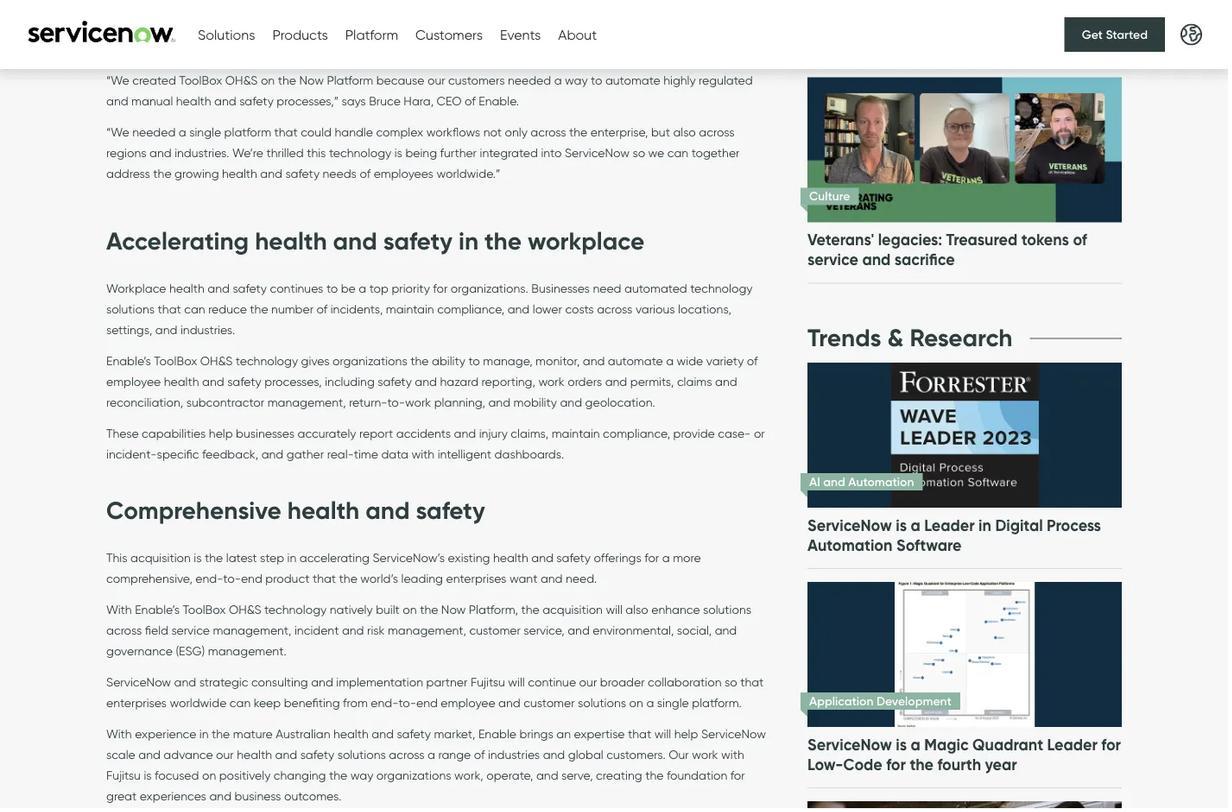 Task type: vqa. For each thing, say whether or not it's contained in the screenshot.
"We created ToolBox OH&S on the Now Platform because our customers needed a way to automate highly regulated and manual health and safety processes," says Bruce Hara, CEO of Enable.'s "We
yes



Task type: describe. For each thing, give the bounding box(es) containing it.
orders
[[568, 374, 602, 389]]

foundation
[[667, 768, 728, 783]]

now inside "we created toolbox oh&s on the now platform because our customers needed a way to automate highly regulated and manual health and safety processes," says bruce hara, ceo of enable.
[[299, 73, 324, 88]]

on inside with enable's toolbox oh&s technology natively built on the now platform, the acquisition will also enhance solutions across field service management, incident and risk management, customer service, and environmental, social, and governance (esg) management.
[[403, 602, 417, 617]]

customer inside servicenow and strategic consulting and implementation partner fujitsu will continue our broader collaboration so that enterprises worldwide can keep benefiting from end-to-end employee and customer solutions on a single platform.
[[524, 696, 575, 710]]

get started link
[[1065, 17, 1165, 52]]

and right social,
[[715, 623, 737, 638]]

0 horizontal spatial &
[[888, 323, 904, 353]]

way inside with experience in the mature australian health and safety market, enable brings an expertise that will help servicenow scale and advance our health and safety solutions across a range of industries and global customers. our work with fujitsu is focused on positively changing the way organizations work, operate, and serve, creating the foundation for great experiences and business outcomes.
[[350, 768, 373, 783]]

servicenow for servicenow is a magic quadrant leader for low-code for the fourth year
[[808, 735, 892, 755]]

magic
[[924, 735, 969, 755]]

year
[[985, 755, 1017, 774]]

across inside with experience in the mature australian health and safety market, enable brings an expertise that will help servicenow scale and advance our health and safety solutions across a range of industries and global customers. our work with fujitsu is focused on positively changing the way organizations work, operate, and serve, creating the foundation for great experiences and business outcomes.
[[389, 747, 425, 762]]

service,
[[524, 623, 565, 638]]

culture
[[809, 189, 850, 204]]

started
[[1106, 27, 1148, 42]]

and right want
[[541, 571, 563, 586]]

toolbox inside enable's toolbox oh&s technology gives organizations the ability to manage, monitor, and automate a wide variety of employee health and safety processes, including safety and hazard reporting, work orders and permits, claims and reconciliation, subcontractor management, return-to-work planning, and mobility and geolocation.
[[154, 353, 197, 368]]

and up servicenow's at the bottom of the page
[[366, 495, 410, 526]]

the up organizations. in the left of the page
[[485, 225, 522, 256]]

global
[[568, 747, 604, 762]]

data
[[381, 446, 409, 461]]

safety down australian
[[300, 747, 335, 762]]

solutions inside with enable's toolbox oh&s technology natively built on the now platform, the acquisition will also enhance solutions across field service management, incident and risk management, customer service, and environmental, social, and governance (esg) management.
[[703, 602, 752, 617]]

with inside these capabilities help businesses accurately report accidents and injury claims, maintain compliance, provide case- or incident-specific feedback, and gather real-time data with intelligent dashboards.
[[412, 446, 435, 461]]

with enable's toolbox oh&s technology natively built on the now platform, the acquisition will also enhance solutions across field service management, incident and risk management, customer service, and environmental, social, and governance (esg) management.
[[106, 602, 752, 658]]

sacrifice
[[895, 250, 955, 270]]

across up together
[[699, 125, 735, 139]]

0 horizontal spatial work
[[405, 395, 431, 409]]

get
[[1082, 27, 1103, 42]]

various
[[636, 301, 675, 316]]

cmdb
[[1018, 11, 1062, 30]]

safety up subcontractor
[[227, 374, 262, 389]]

health inside this acquisition is the latest step in accelerating servicenow's existing health and safety offerings for a more comprehensive, end-to-end product that the world's leading enterprises want and need.
[[493, 550, 528, 565]]

and up intelligent
[[454, 426, 476, 440]]

organizations inside enable's toolbox oh&s technology gives organizations the ability to manage, monitor, and automate a wide variety of employee health and safety processes, including safety and hazard reporting, work orders and permits, claims and reconciliation, subcontractor management, return-to-work planning, and mobility and geolocation.
[[333, 353, 407, 368]]

and right ai
[[823, 474, 846, 489]]

continues
[[270, 281, 323, 295]]

service inside with enable's toolbox oh&s technology natively built on the now platform, the acquisition will also enhance solutions across field service management, incident and risk management, customer service, and environmental, social, and governance (esg) management.
[[171, 623, 210, 638]]

technology inside enable's toolbox oh&s technology gives organizations the ability to manage, monitor, and automate a wide variety of employee health and safety processes, including safety and hazard reporting, work orders and permits, claims and reconciliation, subcontractor management, return-to-work planning, and mobility and geolocation.
[[236, 353, 298, 368]]

automate inside enable's toolbox oh&s technology gives organizations the ability to manage, monitor, and automate a wide variety of employee health and safety processes, including safety and hazard reporting, work orders and permits, claims and reconciliation, subcontractor management, return-to-work planning, and mobility and geolocation.
[[608, 353, 663, 368]]

not
[[483, 125, 502, 139]]

creating
[[596, 768, 642, 783]]

to- inside servicenow and strategic consulting and implementation partner fujitsu will continue our broader collaboration so that enterprises worldwide can keep benefiting from end-to-end employee and customer solutions on a single platform.
[[399, 696, 416, 710]]

forrester wave leader 2023: digital process automation software image
[[804, 345, 1125, 526]]

safety up the existing
[[416, 495, 485, 526]]

process
[[1047, 516, 1101, 535]]

the down accelerating
[[339, 571, 357, 586]]

1 horizontal spatial work
[[538, 374, 565, 389]]

accelerating health and safety in the workplace
[[106, 225, 645, 256]]

our
[[669, 747, 689, 762]]

and down the businesses
[[261, 446, 284, 461]]

modernizing itsm with itil 4: cmdb & service configuration management
[[808, 11, 1077, 50]]

fourth
[[938, 755, 981, 774]]

and up be
[[333, 225, 377, 256]]

enable
[[478, 727, 517, 741]]

worldwide."
[[437, 166, 500, 181]]

"we for "we created toolbox oh&s on the now platform because our customers needed a way to automate highly regulated and manual health and safety processes," says bruce hara, ceo of enable.
[[106, 73, 129, 88]]

and up orders
[[583, 353, 605, 368]]

for inside 'workplace health and safety continues to be a top priority for organizations. businesses need automated technology solutions that can reduce the number of incidents, maintain compliance, and lower costs across various locations, settings, and industries.'
[[433, 281, 448, 295]]

and up reduce at the left top
[[208, 281, 230, 295]]

and left lower
[[508, 301, 530, 316]]

safety inside "we needed a single platform that could handle complex workflows not only across the enterprise, but also across regions and industries. we're thrilled this technology is being further integrated into servicenow so we can together address the growing health and safety needs of employees worldwide."
[[285, 166, 320, 181]]

and up worldwide
[[174, 675, 196, 689]]

and down reporting,
[[488, 395, 511, 409]]

platform inside "we created toolbox oh&s on the now platform because our customers needed a way to automate highly regulated and manual health and safety processes," says bruce hara, ceo of enable.
[[327, 73, 373, 88]]

these
[[106, 426, 139, 440]]

on inside servicenow and strategic consulting and implementation partner fujitsu will continue our broader collaboration so that enterprises worldwide can keep benefiting from end-to-end employee and customer solutions on a single platform.
[[629, 696, 643, 710]]

the up service,
[[521, 602, 540, 617]]

celebrating veterans: three veteran employees at servicenow image
[[804, 60, 1125, 240]]

management, up management.
[[213, 623, 292, 638]]

about button
[[558, 26, 597, 43]]

business
[[235, 789, 281, 804]]

that inside "we needed a single platform that could handle complex workflows not only across the enterprise, but also across regions and industries. we're thrilled this technology is being further integrated into servicenow so we can together address the growing health and safety needs of employees worldwide."
[[274, 125, 298, 139]]

further
[[440, 145, 477, 160]]

safety left the market,
[[397, 727, 431, 741]]

maintain inside these capabilities help businesses accurately report accidents and injury claims, maintain compliance, provide case- or incident-specific feedback, and gather real-time data with intelligent dashboards.
[[552, 426, 600, 440]]

in inside with experience in the mature australian health and safety market, enable brings an expertise that will help servicenow scale and advance our health and safety solutions across a range of industries and global customers. our work with fujitsu is focused on positively changing the way organizations work, operate, and serve, creating the foundation for great experiences and business outcomes.
[[199, 727, 209, 741]]

workflows
[[426, 125, 480, 139]]

customers button
[[416, 26, 483, 43]]

end- inside servicenow and strategic consulting and implementation partner fujitsu will continue our broader collaboration so that enterprises worldwide can keep benefiting from end-to-end employee and customer solutions on a single platform.
[[371, 696, 399, 710]]

servicenow inside "we needed a single platform that could handle complex workflows not only across the enterprise, but also across regions and industries. we're thrilled this technology is being further integrated into servicenow so we can together address the growing health and safety needs of employees worldwide."
[[565, 145, 630, 160]]

a inside servicenow and strategic consulting and implementation partner fujitsu will continue our broader collaboration so that enterprises worldwide can keep benefiting from end-to-end employee and customer solutions on a single platform.
[[646, 696, 654, 710]]

and right regions
[[149, 145, 172, 160]]

safety inside this acquisition is the latest step in accelerating servicenow's existing health and safety offerings for a more comprehensive, end-to-end product that the world's leading enterprises want and need.
[[557, 550, 591, 565]]

comprehensive health and safety
[[106, 495, 485, 526]]

leading
[[401, 571, 443, 586]]

comprehensive
[[106, 495, 281, 526]]

accurately
[[298, 426, 356, 440]]

processes,
[[265, 374, 322, 389]]

across inside 'workplace health and safety continues to be a top priority for organizations. businesses need automated technology solutions that can reduce the number of incidents, maintain compliance, and lower costs across various locations, settings, and industries.'
[[597, 301, 633, 316]]

on inside "we created toolbox oh&s on the now platform because our customers needed a way to automate highly regulated and manual health and safety processes," says bruce hara, ceo of enable.
[[261, 73, 275, 88]]

great
[[106, 789, 137, 804]]

is inside servicenow is a leader in digital process automation software
[[896, 516, 907, 535]]

events button
[[500, 26, 541, 43]]

expertise
[[574, 727, 625, 741]]

incident
[[295, 623, 339, 638]]

and down the an
[[543, 747, 565, 762]]

accelerating
[[106, 225, 249, 256]]

more
[[673, 550, 701, 565]]

feedback,
[[202, 446, 258, 461]]

health up continues
[[255, 225, 327, 256]]

automation inside servicenow is a leader in digital process automation software
[[808, 536, 893, 555]]

is inside this acquisition is the latest step in accelerating servicenow's existing health and safety offerings for a more comprehensive, end-to-end product that the world's leading enterprises want and need.
[[194, 550, 202, 565]]

and left serve,
[[536, 768, 558, 783]]

now inside with enable's toolbox oh&s technology natively built on the now platform, the acquisition will also enhance solutions across field service management, incident and risk management, customer service, and environmental, social, and governance (esg) management.
[[441, 602, 466, 617]]

is inside servicenow is a magic quadrant leader for low-code for the fourth year
[[896, 735, 907, 755]]

a inside this acquisition is the latest step in accelerating servicenow's existing health and safety offerings for a more comprehensive, end-to-end product that the world's leading enterprises want and need.
[[662, 550, 670, 565]]

ai
[[809, 474, 820, 489]]

and up benefiting at the bottom left of page
[[311, 675, 333, 689]]

"we created toolbox oh&s on the now platform because our customers needed a way to automate highly regulated and manual health and safety processes," says bruce hara, ceo of enable.
[[106, 73, 753, 108]]

compliance, inside 'workplace health and safety continues to be a top priority for organizations. businesses need automated technology solutions that can reduce the number of incidents, maintain compliance, and lower costs across various locations, settings, and industries.'
[[437, 301, 505, 316]]

serve,
[[561, 768, 593, 783]]

a inside servicenow is a leader in digital process automation software
[[911, 516, 921, 535]]

and up platform
[[214, 94, 236, 108]]

fujitsu inside with experience in the mature australian health and safety market, enable brings an expertise that will help servicenow scale and advance our health and safety solutions across a range of industries and global customers. our work with fujitsu is focused on positively changing the way organizations work, operate, and serve, creating the foundation for great experiences and business outcomes.
[[106, 768, 141, 783]]

service inside modernizing itsm with itil 4: cmdb & service configuration management
[[808, 31, 859, 50]]

end- inside this acquisition is the latest step in accelerating servicenow's existing health and safety offerings for a more comprehensive, end-to-end product that the world's leading enterprises want and need.
[[196, 571, 223, 586]]

could
[[301, 125, 332, 139]]

will inside servicenow and strategic consulting and implementation partner fujitsu will continue our broader collaboration so that enterprises worldwide can keep benefiting from end-to-end employee and customer solutions on a single platform.
[[508, 675, 525, 689]]

products button
[[272, 26, 328, 43]]

management, inside enable's toolbox oh&s technology gives organizations the ability to manage, monitor, and automate a wide variety of employee health and safety processes, including safety and hazard reporting, work orders and permits, claims and reconciliation, subcontractor management, return-to-work planning, and mobility and geolocation.
[[267, 395, 346, 409]]

about
[[558, 26, 597, 43]]

that inside 'workplace health and safety continues to be a top priority for organizations. businesses need automated technology solutions that can reduce the number of incidents, maintain compliance, and lower costs across various locations, settings, and industries.'
[[158, 301, 181, 316]]

and up subcontractor
[[202, 374, 224, 389]]

employees
[[374, 166, 434, 181]]

health down from
[[333, 727, 369, 741]]

regions
[[106, 145, 146, 160]]

collaboration
[[648, 675, 722, 689]]

that inside this acquisition is the latest step in accelerating servicenow's existing health and safety offerings for a more comprehensive, end-to-end product that the world's leading enterprises want and need.
[[313, 571, 336, 586]]

gartner magic quadrant for enterprise low-code application platforms, august 2023 image
[[804, 565, 1125, 745]]

and up enable
[[498, 696, 521, 710]]

and left the "manual"
[[106, 94, 128, 108]]

accidents
[[396, 426, 451, 440]]

capabilities
[[142, 426, 206, 440]]

experience
[[135, 727, 196, 741]]

built
[[376, 602, 400, 617]]

and right settings,
[[155, 322, 177, 337]]

and down natively
[[342, 623, 364, 638]]

gives
[[301, 353, 330, 368]]

environmental,
[[593, 623, 674, 638]]

an
[[556, 727, 571, 741]]

of inside enable's toolbox oh&s technology gives organizations the ability to manage, monitor, and automate a wide variety of employee health and safety processes, including safety and hazard reporting, work orders and permits, claims and reconciliation, subcontractor management, return-to-work planning, and mobility and geolocation.
[[747, 353, 758, 368]]

servicenow + enable, a fujitsu company, toolbox image
[[106, 0, 766, 28]]

with inside modernizing itsm with itil 4: cmdb & service configuration management
[[938, 11, 969, 30]]

with for with experience in the mature australian health and safety market, enable brings an expertise that will help servicenow scale and advance our health and safety solutions across a range of industries and global customers. our work with fujitsu is focused on positively changing the way organizations work, operate, and serve, creating the foundation for great experiences and business outcomes.
[[106, 727, 132, 741]]

a inside "we needed a single platform that could handle complex workflows not only across the enterprise, but also across regions and industries. we're thrilled this technology is being further integrated into servicenow so we can together address the growing health and safety needs of employees worldwide."
[[179, 125, 186, 139]]

solutions inside servicenow and strategic consulting and implementation partner fujitsu will continue our broader collaboration so that enterprises worldwide can keep benefiting from end-to-end employee and customer solutions on a single platform.
[[578, 696, 626, 710]]

configuration
[[862, 31, 959, 50]]

to inside 'workplace health and safety continues to be a top priority for organizations. businesses need automated technology solutions that can reduce the number of incidents, maintain compliance, and lower costs across various locations, settings, and industries.'
[[326, 281, 338, 295]]

the inside "we created toolbox oh&s on the now platform because our customers needed a way to automate highly regulated and manual health and safety processes," says bruce hara, ceo of enable.
[[278, 73, 296, 88]]

solutions
[[198, 26, 255, 43]]

modernizing
[[808, 11, 897, 30]]

in up organizations. in the left of the page
[[459, 225, 479, 256]]

claims
[[677, 374, 712, 389]]

health inside 'workplace health and safety continues to be a top priority for organizations. businesses need automated technology solutions that can reduce the number of incidents, maintain compliance, and lower costs across various locations, settings, and industries.'
[[169, 281, 205, 295]]

integrated
[[480, 145, 538, 160]]

processes,"
[[277, 94, 339, 108]]

and down variety
[[715, 374, 737, 389]]

employee inside enable's toolbox oh&s technology gives organizations the ability to manage, monitor, and automate a wide variety of employee health and safety processes, including safety and hazard reporting, work orders and permits, claims and reconciliation, subcontractor management, return-to-work planning, and mobility and geolocation.
[[106, 374, 161, 389]]

0 vertical spatial platform
[[345, 26, 398, 43]]

management.
[[208, 644, 286, 658]]

and up changing
[[275, 747, 297, 762]]

single inside "we needed a single platform that could handle complex workflows not only across the enterprise, but also across regions and industries. we're thrilled this technology is being further integrated into servicenow so we can together address the growing health and safety needs of employees worldwide."
[[189, 125, 221, 139]]

benefiting
[[284, 696, 340, 710]]

health inside "we created toolbox oh&s on the now platform because our customers needed a way to automate highly regulated and manual health and safety processes," says bruce hara, ceo of enable.
[[176, 94, 211, 108]]

veterans' legacies: treasured tokens of service and sacrifice
[[808, 230, 1087, 270]]

locations,
[[678, 301, 732, 316]]

solutions inside 'workplace health and safety continues to be a top priority for organizations. businesses need automated technology solutions that can reduce the number of incidents, maintain compliance, and lower costs across various locations, settings, and industries.'
[[106, 301, 155, 316]]

and up want
[[531, 550, 554, 565]]

enterprises inside this acquisition is the latest step in accelerating servicenow's existing health and safety offerings for a more comprehensive, end-to-end product that the world's leading enterprises want and need.
[[446, 571, 507, 586]]

hazard
[[440, 374, 479, 389]]

experiences
[[140, 789, 206, 804]]

manage,
[[483, 353, 533, 368]]

and down positively
[[209, 789, 232, 804]]

so inside servicenow and strategic consulting and implementation partner fujitsu will continue our broader collaboration so that enterprises worldwide can keep benefiting from end-to-end employee and customer solutions on a single platform.
[[725, 675, 737, 689]]

can inside "we needed a single platform that could handle complex workflows not only across the enterprise, but also across regions and industries. we're thrilled this technology is being further integrated into servicenow so we can together address the growing health and safety needs of employees worldwide."
[[668, 145, 689, 160]]

offerings
[[594, 550, 642, 565]]

management, down built
[[388, 623, 466, 638]]

social,
[[677, 623, 712, 638]]

employee inside servicenow and strategic consulting and implementation partner fujitsu will continue our broader collaboration so that enterprises worldwide can keep benefiting from end-to-end employee and customer solutions on a single platform.
[[441, 696, 495, 710]]

growing
[[175, 166, 219, 181]]

the left "enterprise,"
[[569, 125, 588, 139]]

and up geolocation.
[[605, 374, 627, 389]]

step
[[260, 550, 284, 565]]

market,
[[434, 727, 475, 741]]

organizations inside with experience in the mature australian health and safety market, enable brings an expertise that will help servicenow scale and advance our health and safety solutions across a range of industries and global customers. our work with fujitsu is focused on positively changing the way organizations work, operate, and serve, creating the foundation for great experiences and business outcomes.
[[376, 768, 451, 783]]

our inside with experience in the mature australian health and safety market, enable brings an expertise that will help servicenow scale and advance our health and safety solutions across a range of industries and global customers. our work with fujitsu is focused on positively changing the way organizations work, operate, and serve, creating the foundation for great experiences and business outcomes.
[[216, 747, 234, 762]]

and down experience
[[138, 747, 161, 762]]

enable's inside enable's toolbox oh&s technology gives organizations the ability to manage, monitor, and automate a wide variety of employee health and safety processes, including safety and hazard reporting, work orders and permits, claims and reconciliation, subcontractor management, return-to-work planning, and mobility and geolocation.
[[106, 353, 151, 368]]

needed inside "we needed a single platform that could handle complex workflows not only across the enterprise, but also across regions and industries. we're thrilled this technology is being further integrated into servicenow so we can together address the growing health and safety needs of employees worldwide."
[[132, 125, 176, 139]]

partner
[[426, 675, 468, 689]]

implementation
[[336, 675, 423, 689]]

need
[[593, 281, 622, 295]]



Task type: locate. For each thing, give the bounding box(es) containing it.
servicenow inside with experience in the mature australian health and safety market, enable brings an expertise that will help servicenow scale and advance our health and safety solutions across a range of industries and global customers. our work with fujitsu is focused on positively changing the way organizations work, operate, and serve, creating the foundation for great experiences and business outcomes.
[[701, 727, 766, 741]]

fujitsu
[[471, 675, 505, 689], [106, 768, 141, 783]]

& inside modernizing itsm with itil 4: cmdb & service configuration management
[[1066, 11, 1077, 30]]

risk
[[367, 623, 385, 638]]

platform
[[224, 125, 271, 139]]

0 vertical spatial also
[[673, 125, 696, 139]]

fujitsu up great
[[106, 768, 141, 783]]

a inside servicenow is a magic quadrant leader for low-code for the fourth year
[[911, 735, 921, 755]]

0 vertical spatial acquisition
[[131, 550, 191, 565]]

1 vertical spatial enterprises
[[106, 696, 167, 710]]

world's
[[360, 571, 398, 586]]

report
[[359, 426, 393, 440]]

0 vertical spatial automation
[[849, 474, 914, 489]]

of inside 'workplace health and safety continues to be a top priority for organizations. businesses need automated technology solutions that can reduce the number of incidents, maintain compliance, and lower costs across various locations, settings, and industries.'
[[317, 301, 328, 316]]

on down 'advance'
[[202, 768, 216, 783]]

to up hazard
[[469, 353, 480, 368]]

customer down platform,
[[469, 623, 521, 638]]

1 horizontal spatial end-
[[371, 696, 399, 710]]

so left we
[[633, 145, 645, 160]]

be
[[341, 281, 356, 295]]

a
[[554, 73, 562, 88], [179, 125, 186, 139], [359, 281, 366, 295], [666, 353, 674, 368], [911, 516, 921, 535], [662, 550, 670, 565], [646, 696, 654, 710], [911, 735, 921, 755], [428, 747, 435, 762]]

treasured
[[946, 230, 1018, 250]]

technology inside 'workplace health and safety continues to be a top priority for organizations. businesses need automated technology solutions that can reduce the number of incidents, maintain compliance, and lower costs across various locations, settings, and industries.'
[[690, 281, 753, 295]]

industries
[[488, 747, 540, 762]]

& right trends
[[888, 323, 904, 353]]

and down implementation
[[372, 727, 394, 741]]

work up accidents
[[405, 395, 431, 409]]

fujitsu inside servicenow and strategic consulting and implementation partner fujitsu will continue our broader collaboration so that enterprises worldwide can keep benefiting from end-to-end employee and customer solutions on a single platform.
[[471, 675, 505, 689]]

health up accelerating
[[287, 495, 360, 526]]

help up our
[[674, 727, 698, 741]]

2 horizontal spatial can
[[668, 145, 689, 160]]

0 horizontal spatial employee
[[106, 374, 161, 389]]

0 vertical spatial end-
[[196, 571, 223, 586]]

0 horizontal spatial maintain
[[386, 301, 434, 316]]

now left platform,
[[441, 602, 466, 617]]

can inside servicenow and strategic consulting and implementation partner fujitsu will continue our broader collaboration so that enterprises worldwide can keep benefiting from end-to-end employee and customer solutions on a single platform.
[[230, 696, 251, 710]]

0 horizontal spatial our
[[216, 747, 234, 762]]

will left 'continue'
[[508, 675, 525, 689]]

monitor,
[[536, 353, 580, 368]]

platform.
[[692, 696, 742, 710]]

in up 'advance'
[[199, 727, 209, 741]]

quadrant
[[973, 735, 1044, 755]]

customer inside with enable's toolbox oh&s technology natively built on the now platform, the acquisition will also enhance solutions across field service management, incident and risk management, customer service, and environmental, social, and governance (esg) management.
[[469, 623, 521, 638]]

is left focused
[[144, 768, 152, 783]]

also right but at the right
[[673, 125, 696, 139]]

1 vertical spatial compliance,
[[603, 426, 670, 440]]

that up 'platform.'
[[740, 675, 764, 689]]

gather
[[287, 446, 324, 461]]

safety up reduce at the left top
[[233, 281, 267, 295]]

1 with from the top
[[106, 602, 132, 617]]

safety inside "we created toolbox oh&s on the now platform because our customers needed a way to automate highly regulated and manual health and safety processes," says bruce hara, ceo of enable.
[[239, 94, 274, 108]]

a inside with experience in the mature australian health and safety market, enable brings an expertise that will help servicenow scale and advance our health and safety solutions across a range of industries and global customers. our work with fujitsu is focused on positively changing the way organizations work, operate, and serve, creating the foundation for great experiences and business outcomes.
[[428, 747, 435, 762]]

that down workplace at the left top
[[158, 301, 181, 316]]

toolbox up '(esg)'
[[183, 602, 226, 617]]

1 horizontal spatial our
[[427, 73, 445, 88]]

2 with from the top
[[106, 727, 132, 741]]

"we inside "we created toolbox oh&s on the now platform because our customers needed a way to automate highly regulated and manual health and safety processes," says bruce hara, ceo of enable.
[[106, 73, 129, 88]]

1 vertical spatial "we
[[106, 125, 129, 139]]

1 vertical spatial to-
[[223, 571, 241, 586]]

is down complex
[[394, 145, 402, 160]]

oh&s for safety
[[200, 353, 233, 368]]

with inside with experience in the mature australian health and safety market, enable brings an expertise that will help servicenow scale and advance our health and safety solutions across a range of industries and global customers. our work with fujitsu is focused on positively changing the way organizations work, operate, and serve, creating the foundation for great experiences and business outcomes.
[[721, 747, 744, 762]]

1 vertical spatial service
[[808, 250, 859, 270]]

technology inside "we needed a single platform that could handle complex workflows not only across the enterprise, but also across regions and industries. we're thrilled this technology is being further integrated into servicenow so we can together address the growing health and safety needs of employees worldwide."
[[329, 145, 391, 160]]

for
[[433, 281, 448, 295], [645, 550, 659, 565], [1102, 735, 1121, 755], [886, 755, 906, 774], [731, 768, 745, 783]]

0 vertical spatial customer
[[469, 623, 521, 638]]

solutions inside with experience in the mature australian health and safety market, enable brings an expertise that will help servicenow scale and advance our health and safety solutions across a range of industries and global customers. our work with fujitsu is focused on positively changing the way organizations work, operate, and serve, creating the foundation for great experiences and business outcomes.
[[338, 747, 386, 762]]

the left mature
[[212, 727, 230, 741]]

service down modernizing
[[808, 31, 859, 50]]

we're
[[232, 145, 263, 160]]

0 vertical spatial employee
[[106, 374, 161, 389]]

1 vertical spatial single
[[657, 696, 689, 710]]

is up "software"
[[896, 516, 907, 535]]

customers
[[448, 73, 505, 88]]

solutions up social,
[[703, 602, 752, 617]]

0 vertical spatial needed
[[508, 73, 551, 88]]

servicenow inside servicenow is a leader in digital process automation software
[[808, 516, 892, 535]]

that inside servicenow and strategic consulting and implementation partner fujitsu will continue our broader collaboration so that enterprises worldwide can keep benefiting from end-to-end employee and customer solutions on a single platform.
[[740, 675, 764, 689]]

a right be
[[359, 281, 366, 295]]

0 horizontal spatial now
[[299, 73, 324, 88]]

2 vertical spatial to
[[469, 353, 480, 368]]

1 vertical spatial needed
[[132, 125, 176, 139]]

service up '(esg)'
[[171, 623, 210, 638]]

the
[[278, 73, 296, 88], [569, 125, 588, 139], [153, 166, 172, 181], [485, 225, 522, 256], [250, 301, 268, 316], [411, 353, 429, 368], [205, 550, 223, 565], [339, 571, 357, 586], [420, 602, 438, 617], [521, 602, 540, 617], [212, 727, 230, 741], [910, 755, 934, 774], [329, 768, 347, 783], [645, 768, 664, 783]]

because
[[376, 73, 424, 88]]

mobility
[[514, 395, 557, 409]]

this
[[106, 550, 127, 565]]

created toolbox
[[132, 73, 222, 88]]

1 horizontal spatial will
[[606, 602, 623, 617]]

0 horizontal spatial so
[[633, 145, 645, 160]]

and right service,
[[568, 623, 590, 638]]

2 horizontal spatial with
[[938, 11, 969, 30]]

compliance, inside these capabilities help businesses accurately report accidents and injury claims, maintain compliance, provide case- or incident-specific feedback, and gather real-time data with intelligent dashboards.
[[603, 426, 670, 440]]

& left get
[[1066, 11, 1077, 30]]

can left reduce at the left top
[[184, 301, 205, 316]]

with inside with enable's toolbox oh&s technology natively built on the now platform, the acquisition will also enhance solutions across field service management, incident and risk management, customer service, and environmental, social, and governance (esg) management.
[[106, 602, 132, 617]]

1 horizontal spatial way
[[565, 73, 588, 88]]

intelligent
[[438, 446, 492, 461]]

the down leading
[[420, 602, 438, 617]]

on
[[261, 73, 275, 88], [403, 602, 417, 617], [629, 696, 643, 710], [202, 768, 216, 783]]

oh&s for and
[[225, 73, 258, 88]]

health inside enable's toolbox oh&s technology gives organizations the ability to manage, monitor, and automate a wide variety of employee health and safety processes, including safety and hazard reporting, work orders and permits, claims and reconciliation, subcontractor management, return-to-work planning, and mobility and geolocation.
[[164, 374, 199, 389]]

0 horizontal spatial way
[[350, 768, 373, 783]]

leader inside servicenow is a leader in digital process automation software
[[924, 516, 975, 535]]

complex
[[376, 125, 423, 139]]

across inside with enable's toolbox oh&s technology natively built on the now platform, the acquisition will also enhance solutions across field service management, incident and risk management, customer service, and environmental, social, and governance (esg) management.
[[106, 623, 142, 638]]

itil
[[973, 11, 997, 30]]

1 vertical spatial work
[[405, 395, 431, 409]]

automate inside "we created toolbox oh&s on the now platform because our customers needed a way to automate highly regulated and manual health and safety processes," says bruce hara, ceo of enable.
[[605, 73, 661, 88]]

1 vertical spatial employee
[[441, 696, 495, 710]]

address
[[106, 166, 150, 181]]

will inside with enable's toolbox oh&s technology natively built on the now platform, the acquisition will also enhance solutions across field service management, incident and risk management, customer service, and environmental, social, and governance (esg) management.
[[606, 602, 623, 617]]

0 horizontal spatial single
[[189, 125, 221, 139]]

compliance,
[[437, 301, 505, 316], [603, 426, 670, 440]]

0 horizontal spatial end
[[241, 571, 262, 586]]

1 "we from the top
[[106, 73, 129, 88]]

trends
[[808, 323, 882, 353]]

servicenow for servicenow is a leader in digital process automation software
[[808, 516, 892, 535]]

1 horizontal spatial employee
[[441, 696, 495, 710]]

0 horizontal spatial to
[[326, 281, 338, 295]]

also inside "we needed a single platform that could handle complex workflows not only across the enterprise, but also across regions and industries. we're thrilled this technology is being further integrated into servicenow so we can together address the growing health and safety needs of employees worldwide."
[[673, 125, 696, 139]]

the inside 'workplace health and safety continues to be a top priority for organizations. businesses need automated technology solutions that can reduce the number of incidents, maintain compliance, and lower costs across various locations, settings, and industries.'
[[250, 301, 268, 316]]

1 vertical spatial with
[[106, 727, 132, 741]]

that up thrilled
[[274, 125, 298, 139]]

is inside with experience in the mature australian health and safety market, enable brings an expertise that will help servicenow scale and advance our health and safety solutions across a range of industries and global customers. our work with fujitsu is focused on positively changing the way organizations work, operate, and serve, creating the foundation for great experiences and business outcomes.
[[144, 768, 152, 783]]

in inside this acquisition is the latest step in accelerating servicenow's existing health and safety offerings for a more comprehensive, end-to-end product that the world's leading enterprises want and need.
[[287, 550, 297, 565]]

for inside with experience in the mature australian health and safety market, enable brings an expertise that will help servicenow scale and advance our health and safety solutions across a range of industries and global customers. our work with fujitsu is focused on positively changing the way organizations work, operate, and serve, creating the foundation for great experiences and business outcomes.
[[731, 768, 745, 783]]

our inside "we created toolbox oh&s on the now platform because our customers needed a way to automate highly regulated and manual health and safety processes," says bruce hara, ceo of enable.
[[427, 73, 445, 88]]

a inside "we created toolbox oh&s on the now platform because our customers needed a way to automate highly regulated and manual health and safety processes," says bruce hara, ceo of enable.
[[554, 73, 562, 88]]

across down need
[[597, 301, 633, 316]]

can inside 'workplace health and safety continues to be a top priority for organizations. businesses need automated technology solutions that can reduce the number of incidents, maintain compliance, and lower costs across various locations, settings, and industries.'
[[184, 301, 205, 316]]

to inside enable's toolbox oh&s technology gives organizations the ability to manage, monitor, and automate a wide variety of employee health and safety processes, including safety and hazard reporting, work orders and permits, claims and reconciliation, subcontractor management, return-to-work planning, and mobility and geolocation.
[[469, 353, 480, 368]]

variety
[[706, 353, 744, 368]]

leader right quadrant at the bottom of page
[[1047, 735, 1098, 755]]

needed up enable.
[[508, 73, 551, 88]]

enterprise,
[[591, 125, 648, 139]]

1 vertical spatial industries.
[[180, 322, 235, 337]]

will inside with experience in the mature australian health and safety market, enable brings an expertise that will help servicenow scale and advance our health and safety solutions across a range of industries and global customers. our work with fujitsu is focused on positively changing the way organizations work, operate, and serve, creating the foundation for great experiences and business outcomes.
[[655, 727, 671, 741]]

2 horizontal spatial to
[[591, 73, 602, 88]]

events
[[500, 26, 541, 43]]

0 vertical spatial organizations
[[333, 353, 407, 368]]

toolbox up reconciliation,
[[154, 353, 197, 368]]

1 vertical spatial enable's
[[135, 602, 180, 617]]

1 vertical spatial now
[[441, 602, 466, 617]]

servicenow is a magic quadrant leader for low-code for the fourth year
[[808, 735, 1121, 774]]

enterprises up experience
[[106, 696, 167, 710]]

enable's
[[106, 353, 151, 368], [135, 602, 180, 617]]

these capabilities help businesses accurately report accidents and injury claims, maintain compliance, provide case- or incident-specific feedback, and gather real-time data with intelligent dashboards.
[[106, 426, 765, 461]]

research
[[910, 323, 1013, 353]]

in left digital
[[979, 516, 992, 535]]

together
[[692, 145, 740, 160]]

so inside "we needed a single platform that could handle complex workflows not only across the enterprise, but also across regions and industries. we're thrilled this technology is being further integrated into servicenow so we can together address the growing health and safety needs of employees worldwide."
[[633, 145, 645, 160]]

1 horizontal spatial enterprises
[[446, 571, 507, 586]]

end inside this acquisition is the latest step in accelerating servicenow's existing health and safety offerings for a more comprehensive, end-to-end product that the world's leading enterprises want and need.
[[241, 571, 262, 586]]

to down about dropdown button
[[591, 73, 602, 88]]

0 horizontal spatial enterprises
[[106, 696, 167, 710]]

1 vertical spatial &
[[888, 323, 904, 353]]

businesses
[[236, 426, 295, 440]]

1 horizontal spatial acquisition
[[543, 602, 603, 617]]

industries. inside 'workplace health and safety continues to be a top priority for organizations. businesses need automated technology solutions that can reduce the number of incidents, maintain compliance, and lower costs across various locations, settings, and industries.'
[[180, 322, 235, 337]]

also up environmental, at the bottom
[[626, 602, 648, 617]]

work down monitor,
[[538, 374, 565, 389]]

accelerating
[[300, 550, 370, 565]]

legacies:
[[878, 230, 942, 250]]

1 vertical spatial automate
[[608, 353, 663, 368]]

oh&s inside enable's toolbox oh&s technology gives organizations the ability to manage, monitor, and automate a wide variety of employee health and safety processes, including safety and hazard reporting, work orders and permits, claims and reconciliation, subcontractor management, return-to-work planning, and mobility and geolocation.
[[200, 353, 233, 368]]

compliance, down geolocation.
[[603, 426, 670, 440]]

of inside "we created toolbox oh&s on the now platform because our customers needed a way to automate highly regulated and manual health and safety processes," says bruce hara, ceo of enable.
[[465, 94, 476, 108]]

of inside with experience in the mature australian health and safety market, enable brings an expertise that will help servicenow scale and advance our health and safety solutions across a range of industries and global customers. our work with fujitsu is focused on positively changing the way organizations work, operate, and serve, creating the foundation for great experiences and business outcomes.
[[474, 747, 485, 762]]

servicenow up code
[[808, 735, 892, 755]]

the right reduce at the left top
[[250, 301, 268, 316]]

the right address on the top left of page
[[153, 166, 172, 181]]

1 horizontal spatial to
[[469, 353, 480, 368]]

1 horizontal spatial end
[[416, 696, 438, 710]]

needs
[[323, 166, 357, 181]]

application
[[809, 694, 874, 709]]

servicenow's
[[373, 550, 445, 565]]

enterprises inside servicenow and strategic consulting and implementation partner fujitsu will continue our broader collaboration so that enterprises worldwide can keep benefiting from end-to-end employee and customer solutions on a single platform.
[[106, 696, 167, 710]]

0 vertical spatial to-
[[387, 395, 405, 409]]

veterans'
[[808, 230, 874, 250]]

0 vertical spatial oh&s
[[225, 73, 258, 88]]

on down the broader
[[629, 696, 643, 710]]

2 "we from the top
[[106, 125, 129, 139]]

product
[[265, 571, 310, 586]]

but
[[651, 125, 670, 139]]

of right needs
[[360, 166, 371, 181]]

1 vertical spatial customer
[[524, 696, 575, 710]]

0 vertical spatial can
[[668, 145, 689, 160]]

safety up return-
[[378, 374, 412, 389]]

solutions down the broader
[[578, 696, 626, 710]]

fujitsu right partner
[[471, 675, 505, 689]]

1 vertical spatial to
[[326, 281, 338, 295]]

of up work,
[[474, 747, 485, 762]]

0 vertical spatial service
[[808, 31, 859, 50]]

a inside 'workplace health and safety continues to be a top priority for organizations. businesses need automated technology solutions that can reduce the number of incidents, maintain compliance, and lower costs across various locations, settings, and industries.'
[[359, 281, 366, 295]]

advance
[[164, 747, 213, 762]]

1 horizontal spatial now
[[441, 602, 466, 617]]

to- down latest
[[223, 571, 241, 586]]

maintain right claims,
[[552, 426, 600, 440]]

servicenow for servicenow and strategic consulting and implementation partner fujitsu will continue our broader collaboration so that enterprises worldwide can keep benefiting from end-to-end employee and customer solutions on a single platform.
[[106, 675, 171, 689]]

latest
[[226, 550, 257, 565]]

employee up reconciliation,
[[106, 374, 161, 389]]

2 vertical spatial oh&s
[[229, 602, 261, 617]]

help inside these capabilities help businesses accurately report accidents and injury claims, maintain compliance, provide case- or incident-specific feedback, and gather real-time data with intelligent dashboards.
[[209, 426, 233, 440]]

2 vertical spatial work
[[692, 747, 718, 762]]

of inside "we needed a single platform that could handle complex workflows not only across the enterprise, but also across regions and industries. we're thrilled this technology is being further integrated into servicenow so we can together address the growing health and safety needs of employees worldwide."
[[360, 166, 371, 181]]

needed
[[508, 73, 551, 88], [132, 125, 176, 139]]

way inside "we created toolbox oh&s on the now platform because our customers needed a way to automate highly regulated and manual health and safety processes," says bruce hara, ceo of enable.
[[565, 73, 588, 88]]

1 horizontal spatial can
[[230, 696, 251, 710]]

leader inside servicenow is a magic quadrant leader for low-code for the fourth year
[[1047, 735, 1098, 755]]

0 vertical spatial now
[[299, 73, 324, 88]]

across left range at the bottom of page
[[389, 747, 425, 762]]

0 vertical spatial with
[[106, 602, 132, 617]]

with for with enable's toolbox oh&s technology natively built on the now platform, the acquisition will also enhance solutions across field service management, incident and risk management, customer service, and environmental, social, and governance (esg) management.
[[106, 602, 132, 617]]

mature
[[233, 727, 273, 741]]

priority
[[392, 281, 430, 295]]

costs
[[565, 301, 594, 316]]

and down 'legacies:' at the top
[[862, 250, 891, 270]]

1 horizontal spatial so
[[725, 675, 737, 689]]

handle
[[335, 125, 373, 139]]

0 vertical spatial leader
[[924, 516, 975, 535]]

end- down implementation
[[371, 696, 399, 710]]

a down the about
[[554, 73, 562, 88]]

1 vertical spatial with
[[412, 446, 435, 461]]

claims,
[[511, 426, 549, 440]]

1 vertical spatial organizations
[[376, 768, 451, 783]]

the down customers.
[[645, 768, 664, 783]]

safety inside 'workplace health and safety continues to be a top priority for organizations. businesses need automated technology solutions that can reduce the number of incidents, maintain compliance, and lower costs across various locations, settings, and industries.'
[[233, 281, 267, 295]]

field
[[145, 623, 168, 638]]

enhance
[[651, 602, 700, 617]]

the left latest
[[205, 550, 223, 565]]

continue
[[528, 675, 576, 689]]

0 vertical spatial so
[[633, 145, 645, 160]]

0 vertical spatial enable's
[[106, 353, 151, 368]]

0 vertical spatial to
[[591, 73, 602, 88]]

"we for "we needed a single platform that could handle complex workflows not only across the enterprise, but also across regions and industries. we're thrilled this technology is being further integrated into servicenow so we can together address the growing health and safety needs of employees worldwide."
[[106, 125, 129, 139]]

the inside enable's toolbox oh&s technology gives organizations the ability to manage, monitor, and automate a wide variety of employee health and safety processes, including safety and hazard reporting, work orders and permits, claims and reconciliation, subcontractor management, return-to-work planning, and mobility and geolocation.
[[411, 353, 429, 368]]

safety up priority
[[383, 225, 453, 256]]

code
[[843, 755, 883, 774]]

comprehensive,
[[106, 571, 192, 586]]

so up 'platform.'
[[725, 675, 737, 689]]

outcomes.
[[284, 789, 342, 804]]

organizations.
[[451, 281, 528, 295]]

servicenow down "enterprise,"
[[565, 145, 630, 160]]

settings,
[[106, 322, 152, 337]]

0 horizontal spatial leader
[[924, 516, 975, 535]]

and down orders
[[560, 395, 582, 409]]

automate
[[605, 73, 661, 88], [608, 353, 663, 368]]

trends & research
[[808, 323, 1013, 353]]

platform up says
[[327, 73, 373, 88]]

1 horizontal spatial customer
[[524, 696, 575, 710]]

1 vertical spatial maintain
[[552, 426, 600, 440]]

1 vertical spatial oh&s
[[200, 353, 233, 368]]

0 horizontal spatial end-
[[196, 571, 223, 586]]

and down 'ability'
[[415, 374, 437, 389]]

with down accidents
[[412, 446, 435, 461]]

1 horizontal spatial maintain
[[552, 426, 600, 440]]

automate up permits,
[[608, 353, 663, 368]]

for inside this acquisition is the latest step in accelerating servicenow's existing health and safety offerings for a more comprehensive, end-to-end product that the world's leading enterprises want and need.
[[645, 550, 659, 565]]

0 horizontal spatial compliance,
[[437, 301, 505, 316]]

0 horizontal spatial with
[[412, 446, 435, 461]]

leader up "software"
[[924, 516, 975, 535]]

1 vertical spatial end-
[[371, 696, 399, 710]]

(esg)
[[176, 644, 205, 658]]

thrilled
[[266, 145, 304, 160]]

1 vertical spatial fujitsu
[[106, 768, 141, 783]]

work inside with experience in the mature australian health and safety market, enable brings an expertise that will help servicenow scale and advance our health and safety solutions across a range of industries and global customers. our work with fujitsu is focused on positively changing the way organizations work, operate, and serve, creating the foundation for great experiences and business outcomes.
[[692, 747, 718, 762]]

can right we
[[668, 145, 689, 160]]

0 horizontal spatial will
[[508, 675, 525, 689]]

consulting
[[251, 675, 308, 689]]

positively
[[219, 768, 271, 783]]

and down thrilled
[[260, 166, 282, 181]]

single up the growing
[[189, 125, 221, 139]]

across up into
[[531, 125, 566, 139]]

with up the scale
[[106, 727, 132, 741]]

0 vertical spatial with
[[938, 11, 969, 30]]

1 horizontal spatial compliance,
[[603, 426, 670, 440]]

0 vertical spatial will
[[606, 602, 623, 617]]

service inside veterans' legacies: treasured tokens of service and sacrifice
[[808, 250, 859, 270]]

to- inside this acquisition is the latest step in accelerating servicenow's existing health and safety offerings for a more comprehensive, end-to-end product that the world's leading enterprises want and need.
[[223, 571, 241, 586]]

organizations down range at the bottom of page
[[376, 768, 451, 783]]

reduce
[[208, 301, 247, 316]]

of right tokens
[[1073, 230, 1087, 250]]

the up outcomes. in the bottom of the page
[[329, 768, 347, 783]]

on up platform
[[261, 73, 275, 88]]

of right ceo
[[465, 94, 476, 108]]

platform button
[[345, 26, 398, 43]]

2 horizontal spatial will
[[655, 727, 671, 741]]

1 horizontal spatial also
[[673, 125, 696, 139]]

1 vertical spatial also
[[626, 602, 648, 617]]

0 vertical spatial help
[[209, 426, 233, 440]]

enable's down settings,
[[106, 353, 151, 368]]

permits,
[[630, 374, 674, 389]]

only
[[505, 125, 528, 139]]

employee
[[106, 374, 161, 389], [441, 696, 495, 710]]

maintain inside 'workplace health and safety continues to be a top priority for organizations. businesses need automated technology solutions that can reduce the number of incidents, maintain compliance, and lower costs across various locations, settings, and industries.'
[[386, 301, 434, 316]]

end inside servicenow and strategic consulting and implementation partner fujitsu will continue our broader collaboration so that enterprises worldwide can keep benefiting from end-to-end employee and customer solutions on a single platform.
[[416, 696, 438, 710]]

keep
[[254, 696, 281, 710]]

2 vertical spatial our
[[216, 747, 234, 762]]

oh&s up management.
[[229, 602, 261, 617]]

strategic
[[199, 675, 248, 689]]

scale
[[106, 747, 135, 762]]

service
[[808, 31, 859, 50], [808, 250, 859, 270], [171, 623, 210, 638]]

0 vertical spatial fujitsu
[[471, 675, 505, 689]]

0 horizontal spatial can
[[184, 301, 205, 316]]

on inside with experience in the mature australian health and safety market, enable brings an expertise that will help servicenow scale and advance our health and safety solutions across a range of industries and global customers. our work with fujitsu is focused on positively changing the way organizations work, operate, and serve, creating the foundation for great experiences and business outcomes.
[[202, 768, 216, 783]]

with up foundation
[[721, 747, 744, 762]]

1 vertical spatial will
[[508, 675, 525, 689]]

changing
[[274, 768, 326, 783]]

of right variety
[[747, 353, 758, 368]]

oh&s inside with enable's toolbox oh&s technology natively built on the now platform, the acquisition will also enhance solutions across field service management, incident and risk management, customer service, and environmental, social, and governance (esg) management.
[[229, 602, 261, 617]]

enable's inside with enable's toolbox oh&s technology natively built on the now platform, the acquisition will also enhance solutions across field service management, incident and risk management, customer service, and environmental, social, and governance (esg) management.
[[135, 602, 180, 617]]

health down mature
[[237, 747, 272, 762]]

acquisition inside with enable's toolbox oh&s technology natively built on the now platform, the acquisition will also enhance solutions across field service management, incident and risk management, customer service, and environmental, social, and governance (esg) management.
[[543, 602, 603, 617]]

in inside servicenow is a leader in digital process automation software
[[979, 516, 992, 535]]

highly
[[664, 73, 696, 88]]

technology down the handle
[[329, 145, 391, 160]]

1 horizontal spatial help
[[674, 727, 698, 741]]

focused
[[155, 768, 199, 783]]

to inside "we created toolbox oh&s on the now platform because our customers needed a way to automate highly regulated and manual health and safety processes," says bruce hara, ceo of enable.
[[591, 73, 602, 88]]

servicenow inside servicenow and strategic consulting and implementation partner fujitsu will continue our broader collaboration so that enterprises worldwide can keep benefiting from end-to-end employee and customer solutions on a single platform.
[[106, 675, 171, 689]]

reporting,
[[482, 374, 535, 389]]

1 horizontal spatial with
[[721, 747, 744, 762]]

end
[[241, 571, 262, 586], [416, 696, 438, 710]]

"we inside "we needed a single platform that could handle complex workflows not only across the enterprise, but also across regions and industries. we're thrilled this technology is being further integrated into servicenow so we can together address the growing health and safety needs of employees worldwide."
[[106, 125, 129, 139]]

customers
[[416, 26, 483, 43]]

toolbox inside with enable's toolbox oh&s technology natively built on the now platform, the acquisition will also enhance solutions across field service management, incident and risk management, customer service, and environmental, social, and governance (esg) management.
[[183, 602, 226, 617]]

servicenow inside servicenow is a magic quadrant leader for low-code for the fourth year
[[808, 735, 892, 755]]

0 horizontal spatial help
[[209, 426, 233, 440]]

need.
[[566, 571, 597, 586]]

1 vertical spatial platform
[[327, 73, 373, 88]]

our inside servicenow and strategic consulting and implementation partner fujitsu will continue our broader collaboration so that enterprises worldwide can keep benefiting from end-to-end employee and customer solutions on a single platform.
[[579, 675, 597, 689]]

ai and automation
[[809, 474, 914, 489]]

0 horizontal spatial also
[[626, 602, 648, 617]]

the inside servicenow is a magic quadrant leader for low-code for the fourth year
[[910, 755, 934, 774]]

0 vertical spatial automate
[[605, 73, 661, 88]]

and inside veterans' legacies: treasured tokens of service and sacrifice
[[862, 250, 891, 270]]

servicenow and strategic consulting and implementation partner fujitsu will continue our broader collaboration so that enterprises worldwide can keep benefiting from end-to-end employee and customer solutions on a single platform.
[[106, 675, 764, 710]]

needed inside "we created toolbox oh&s on the now platform because our customers needed a way to automate highly regulated and manual health and safety processes," says bruce hara, ceo of enable.
[[508, 73, 551, 88]]

0 vertical spatial toolbox
[[154, 353, 197, 368]]

ability
[[432, 353, 466, 368]]

2 horizontal spatial our
[[579, 675, 597, 689]]

planning,
[[434, 395, 485, 409]]

0 vertical spatial "we
[[106, 73, 129, 88]]

technology up incident
[[264, 602, 327, 617]]



